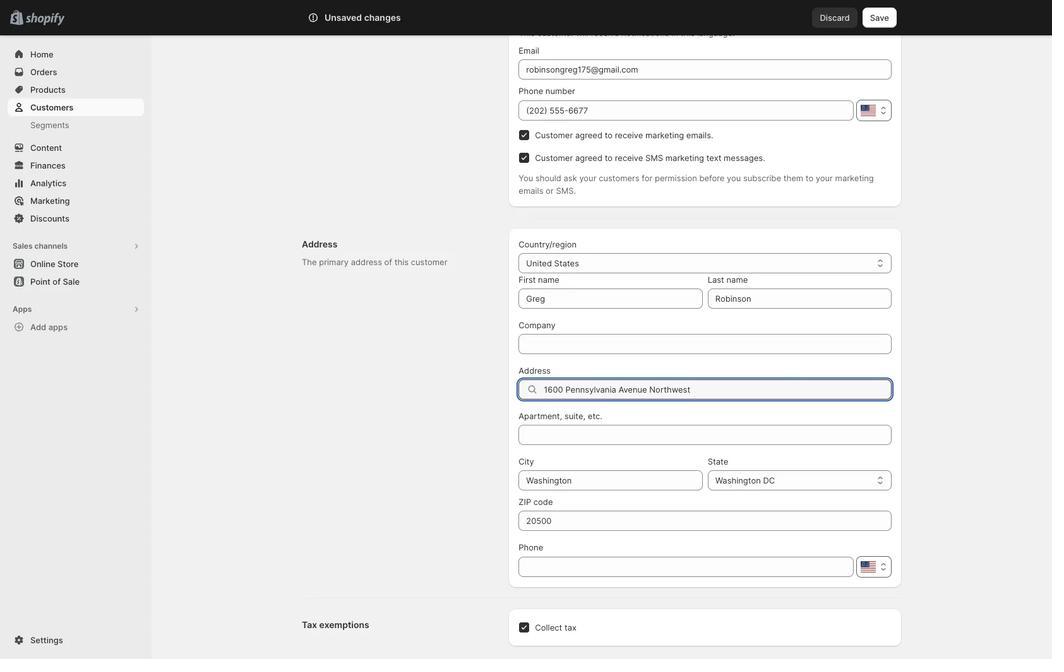 Task type: locate. For each thing, give the bounding box(es) containing it.
of
[[384, 257, 392, 267], [53, 277, 61, 287]]

2 name from the left
[[726, 275, 748, 285]]

online
[[30, 259, 55, 269]]

1 horizontal spatial name
[[726, 275, 748, 285]]

sms.
[[556, 186, 576, 196]]

0 vertical spatial customer
[[537, 28, 574, 38]]

1 vertical spatial of
[[53, 277, 61, 287]]

receive up "customers"
[[615, 153, 643, 163]]

sms
[[645, 153, 663, 163]]

discounts link
[[8, 210, 144, 227]]

online store
[[30, 259, 79, 269]]

Email email field
[[519, 59, 892, 80]]

zip
[[519, 497, 531, 507]]

receive
[[591, 28, 619, 38], [615, 130, 643, 140], [615, 153, 643, 163]]

collect tax
[[535, 623, 577, 633]]

store
[[58, 259, 79, 269]]

0 horizontal spatial name
[[538, 275, 559, 285]]

0 horizontal spatial of
[[53, 277, 61, 287]]

0 vertical spatial this
[[680, 28, 695, 38]]

0 horizontal spatial this
[[394, 257, 409, 267]]

0 vertical spatial agreed
[[575, 130, 602, 140]]

Company text field
[[519, 334, 892, 354]]

add apps
[[30, 322, 68, 332]]

united states
[[526, 258, 579, 268]]

finances link
[[8, 157, 144, 174]]

your right them
[[816, 173, 833, 183]]

0 vertical spatial phone
[[519, 86, 543, 96]]

2 vertical spatial marketing
[[835, 173, 874, 183]]

to
[[605, 130, 613, 140], [605, 153, 613, 163], [806, 173, 813, 183]]

2 united states (+1) image from the top
[[861, 561, 876, 573]]

of left sale
[[53, 277, 61, 287]]

1 phone from the top
[[519, 86, 543, 96]]

united states (+1) image for phone number
[[861, 105, 876, 116]]

receive right will
[[591, 28, 619, 38]]

Address text field
[[544, 380, 892, 400]]

point
[[30, 277, 50, 287]]

name down united states
[[538, 275, 559, 285]]

1 vertical spatial to
[[605, 153, 613, 163]]

settings
[[30, 635, 63, 645]]

this customer will receive notifications in this language.
[[519, 28, 735, 38]]

0 vertical spatial to
[[605, 130, 613, 140]]

this right in
[[680, 28, 695, 38]]

Phone number text field
[[519, 100, 854, 121]]

1 vertical spatial phone
[[519, 542, 543, 553]]

customer for customer agreed to receive marketing emails.
[[535, 130, 573, 140]]

tax
[[564, 623, 577, 633]]

content link
[[8, 139, 144, 157]]

permission
[[655, 173, 697, 183]]

tax
[[302, 619, 317, 630]]

country/region
[[519, 239, 577, 249]]

1 vertical spatial customer
[[535, 153, 573, 163]]

0 horizontal spatial customer
[[411, 257, 447, 267]]

0 vertical spatial receive
[[591, 28, 619, 38]]

1 vertical spatial address
[[519, 366, 551, 376]]

messages.
[[724, 153, 765, 163]]

changes
[[364, 12, 401, 23]]

1 united states (+1) image from the top
[[861, 105, 876, 116]]

analytics link
[[8, 174, 144, 192]]

the
[[302, 257, 317, 267]]

last
[[708, 275, 724, 285]]

your right ask
[[579, 173, 596, 183]]

last name
[[708, 275, 748, 285]]

united states (+1) image
[[861, 105, 876, 116], [861, 561, 876, 573]]

name
[[538, 275, 559, 285], [726, 275, 748, 285]]

search
[[364, 13, 391, 23]]

2 vertical spatial receive
[[615, 153, 643, 163]]

1 horizontal spatial this
[[680, 28, 695, 38]]

1 vertical spatial marketing
[[665, 153, 704, 163]]

number
[[545, 86, 575, 96]]

to inside you should ask your customers for permission before you subscribe them to your marketing emails or sms.
[[806, 173, 813, 183]]

2 phone from the top
[[519, 542, 543, 553]]

sales channels
[[13, 241, 68, 251]]

unsaved changes
[[325, 12, 401, 23]]

united states (+1) image for phone
[[861, 561, 876, 573]]

sales
[[13, 241, 33, 251]]

2 agreed from the top
[[575, 153, 602, 163]]

1 agreed from the top
[[575, 130, 602, 140]]

exemptions
[[319, 619, 369, 630]]

of inside button
[[53, 277, 61, 287]]

marketing up permission
[[665, 153, 704, 163]]

customer
[[535, 130, 573, 140], [535, 153, 573, 163]]

ZIP code text field
[[519, 511, 892, 531]]

customer
[[537, 28, 574, 38], [411, 257, 447, 267]]

the primary address of this customer
[[302, 257, 447, 267]]

receive up customer agreed to receive sms marketing text messages.
[[615, 130, 643, 140]]

phone down the zip code in the bottom of the page
[[519, 542, 543, 553]]

suite,
[[564, 411, 585, 421]]

marketing right them
[[835, 173, 874, 183]]

this
[[680, 28, 695, 38], [394, 257, 409, 267]]

notifications
[[621, 28, 669, 38]]

1 vertical spatial receive
[[615, 130, 643, 140]]

this right "address"
[[394, 257, 409, 267]]

states
[[554, 258, 579, 268]]

1 vertical spatial customer
[[411, 257, 447, 267]]

address
[[302, 239, 337, 249], [519, 366, 551, 376]]

1 vertical spatial this
[[394, 257, 409, 267]]

etc.
[[588, 411, 602, 421]]

customer agreed to receive marketing emails.
[[535, 130, 713, 140]]

0 vertical spatial united states (+1) image
[[861, 105, 876, 116]]

city
[[519, 457, 534, 467]]

1 horizontal spatial of
[[384, 257, 392, 267]]

1 horizontal spatial address
[[519, 366, 551, 376]]

sales channels button
[[8, 237, 144, 255]]

of right "address"
[[384, 257, 392, 267]]

name right last on the top right of the page
[[726, 275, 748, 285]]

receive for marketing
[[615, 130, 643, 140]]

to for marketing
[[605, 130, 613, 140]]

1 horizontal spatial your
[[816, 173, 833, 183]]

1 vertical spatial united states (+1) image
[[861, 561, 876, 573]]

agreed for customer agreed to receive marketing emails.
[[575, 130, 602, 140]]

shopify image
[[25, 13, 65, 26]]

0 vertical spatial customer
[[535, 130, 573, 140]]

customer right "address"
[[411, 257, 447, 267]]

washington
[[715, 475, 761, 486]]

2 your from the left
[[816, 173, 833, 183]]

Last name text field
[[708, 289, 892, 309]]

customers
[[599, 173, 639, 183]]

1 name from the left
[[538, 275, 559, 285]]

segments link
[[8, 116, 144, 134]]

tax exemptions
[[302, 619, 369, 630]]

for
[[642, 173, 653, 183]]

First name text field
[[519, 289, 703, 309]]

0 horizontal spatial your
[[579, 173, 596, 183]]

2 customer from the top
[[535, 153, 573, 163]]

1 your from the left
[[579, 173, 596, 183]]

washington dc
[[715, 475, 775, 486]]

state
[[708, 457, 728, 467]]

address up the
[[302, 239, 337, 249]]

2 vertical spatial to
[[806, 173, 813, 183]]

apps
[[13, 304, 32, 314]]

this
[[519, 28, 535, 38]]

dc
[[763, 475, 775, 486]]

1 vertical spatial agreed
[[575, 153, 602, 163]]

will
[[576, 28, 589, 38]]

customer left will
[[537, 28, 574, 38]]

point of sale button
[[0, 273, 152, 290]]

0 vertical spatial of
[[384, 257, 392, 267]]

receive for sms
[[615, 153, 643, 163]]

emails
[[519, 186, 543, 196]]

phone left "number"
[[519, 86, 543, 96]]

0 horizontal spatial address
[[302, 239, 337, 249]]

City text field
[[519, 470, 703, 491]]

marketing up sms in the right of the page
[[645, 130, 684, 140]]

address down company
[[519, 366, 551, 376]]

phone
[[519, 86, 543, 96], [519, 542, 543, 553]]

before
[[699, 173, 725, 183]]

0 vertical spatial address
[[302, 239, 337, 249]]

1 customer from the top
[[535, 130, 573, 140]]



Task type: describe. For each thing, give the bounding box(es) containing it.
apartment, suite, etc.
[[519, 411, 602, 421]]

in
[[671, 28, 678, 38]]

unsaved
[[325, 12, 362, 23]]

should
[[535, 173, 561, 183]]

first
[[519, 275, 536, 285]]

marketing inside you should ask your customers for permission before you subscribe them to your marketing emails or sms.
[[835, 173, 874, 183]]

sale
[[63, 277, 80, 287]]

ask
[[564, 173, 577, 183]]

discounts
[[30, 213, 69, 224]]

orders
[[30, 67, 57, 77]]

emails.
[[686, 130, 713, 140]]

primary
[[319, 257, 349, 267]]

marketing link
[[8, 192, 144, 210]]

you should ask your customers for permission before you subscribe them to your marketing emails or sms.
[[519, 173, 874, 196]]

content
[[30, 143, 62, 153]]

add
[[30, 322, 46, 332]]

segments
[[30, 120, 69, 130]]

to for sms
[[605, 153, 613, 163]]

united
[[526, 258, 552, 268]]

first name
[[519, 275, 559, 285]]

name for first name
[[538, 275, 559, 285]]

add apps button
[[8, 318, 144, 336]]

zip code
[[519, 497, 553, 507]]

phone for phone
[[519, 542, 543, 553]]

apartment,
[[519, 411, 562, 421]]

discard button
[[812, 8, 857, 28]]

you
[[519, 173, 533, 183]]

0 vertical spatial marketing
[[645, 130, 684, 140]]

or
[[546, 186, 554, 196]]

finances
[[30, 160, 66, 170]]

customer for customer agreed to receive sms marketing text messages.
[[535, 153, 573, 163]]

email
[[519, 45, 539, 56]]

1 horizontal spatial customer
[[537, 28, 574, 38]]

address
[[351, 257, 382, 267]]

apps
[[48, 322, 68, 332]]

point of sale link
[[8, 273, 144, 290]]

name for last name
[[726, 275, 748, 285]]

Apartment, suite, etc. text field
[[519, 425, 892, 445]]

discard
[[820, 13, 850, 23]]

apps button
[[8, 301, 144, 318]]

orders link
[[8, 63, 144, 81]]

products link
[[8, 81, 144, 99]]

save button
[[862, 8, 897, 28]]

company
[[519, 320, 555, 330]]

search button
[[343, 8, 709, 28]]

products
[[30, 85, 66, 95]]

home
[[30, 49, 53, 59]]

subscribe
[[743, 173, 781, 183]]

you
[[727, 173, 741, 183]]

save
[[870, 13, 889, 23]]

marketing
[[30, 196, 70, 206]]

collect
[[535, 623, 562, 633]]

phone for phone number
[[519, 86, 543, 96]]

receive for notifications
[[591, 28, 619, 38]]

online store button
[[0, 255, 152, 273]]

online store link
[[8, 255, 144, 273]]

agreed for customer agreed to receive sms marketing text messages.
[[575, 153, 602, 163]]

customers link
[[8, 99, 144, 116]]

them
[[783, 173, 803, 183]]

customer agreed to receive sms marketing text messages.
[[535, 153, 765, 163]]

Phone text field
[[519, 557, 854, 577]]

code
[[533, 497, 553, 507]]

channels
[[34, 241, 68, 251]]

settings link
[[8, 631, 144, 649]]

analytics
[[30, 178, 66, 188]]

home link
[[8, 45, 144, 63]]

customers
[[30, 102, 74, 112]]

language.
[[697, 28, 735, 38]]

point of sale
[[30, 277, 80, 287]]



Task type: vqa. For each thing, say whether or not it's contained in the screenshot.
First
yes



